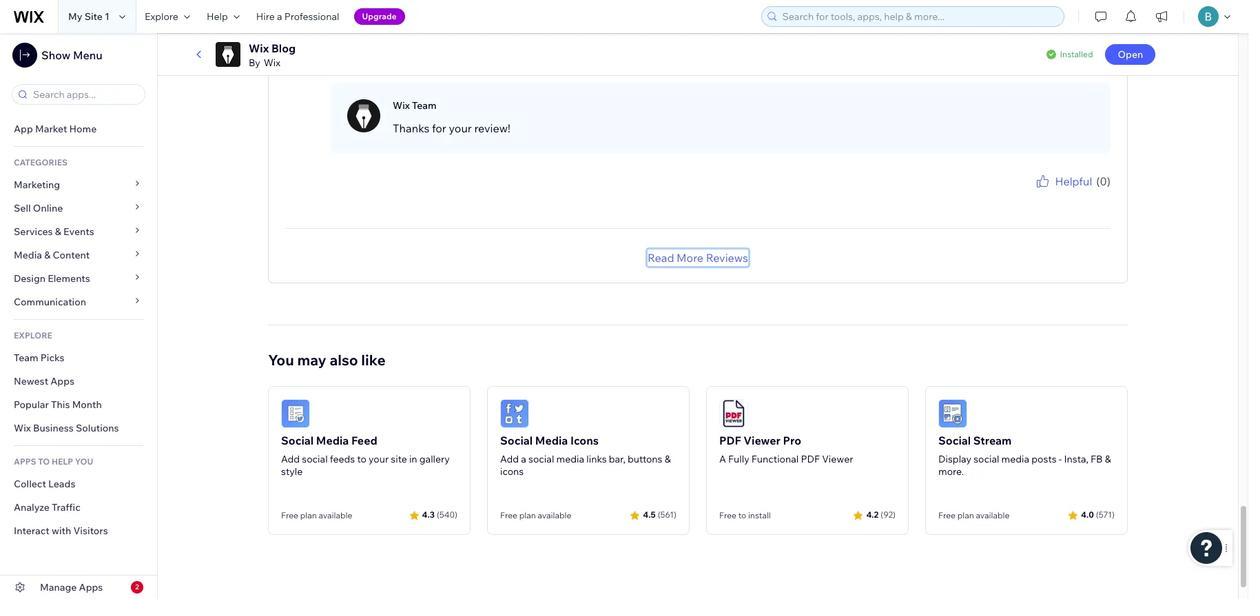 Task type: vqa. For each thing, say whether or not it's contained in the screenshot.
"updated"
no



Task type: describe. For each thing, give the bounding box(es) containing it.
show menu
[[41, 48, 102, 62]]

read
[[648, 251, 675, 264]]

4.3
[[422, 510, 435, 520]]

menu
[[73, 48, 102, 62]]

services & events link
[[0, 220, 157, 243]]

0 horizontal spatial viewer
[[744, 433, 781, 447]]

thank
[[1002, 189, 1026, 200]]

blog
[[272, 41, 296, 55]]

plan for icons
[[520, 510, 536, 520]]

available for display
[[976, 510, 1010, 520]]

social for social media feed
[[281, 433, 314, 447]]

explore
[[145, 10, 178, 23]]

explore
[[14, 330, 52, 341]]

sell online
[[14, 202, 63, 214]]

social for social stream
[[939, 433, 971, 447]]

market
[[35, 123, 67, 135]]

design elements
[[14, 272, 90, 285]]

you
[[1027, 189, 1042, 200]]

help
[[52, 456, 73, 467]]

more.
[[939, 465, 965, 477]]

app
[[14, 123, 33, 135]]

upgrade button
[[354, 8, 405, 25]]

collect leads
[[14, 478, 75, 490]]

feeds
[[330, 453, 355, 465]]

media inside 'social media icons add a social media links bar, buttons & icons'
[[557, 453, 585, 465]]

add for social media icons
[[500, 453, 519, 465]]

pdf viewer pro logo image
[[720, 399, 749, 428]]

communication
[[14, 296, 88, 308]]

professional
[[285, 10, 340, 23]]

manage
[[40, 581, 77, 594]]

analyze traffic link
[[0, 496, 157, 519]]

w i image
[[347, 99, 381, 132]]

wix for blog
[[249, 41, 269, 55]]

review!
[[475, 121, 511, 135]]

plan for display
[[958, 510, 975, 520]]

design
[[14, 272, 46, 285]]

free plan available for icons
[[500, 510, 572, 520]]

social stream logo image
[[939, 399, 968, 428]]

social inside social stream display social media posts - insta, fb & more.
[[974, 453, 1000, 465]]

social for social media icons
[[500, 433, 533, 447]]

read more reviews button
[[648, 249, 749, 266]]

site
[[85, 10, 103, 23]]

& inside social stream display social media posts - insta, fb & more.
[[1106, 453, 1112, 465]]

open button
[[1106, 44, 1156, 65]]

stream
[[974, 433, 1012, 447]]

you may also like
[[268, 351, 386, 369]]

& inside 'media & content' link
[[44, 249, 51, 261]]

social stream display social media posts - insta, fb & more.
[[939, 433, 1112, 477]]

a inside 'social media icons add a social media links bar, buttons & icons'
[[521, 453, 527, 465]]

this
[[51, 398, 70, 411]]

free for pdf viewer pro
[[720, 510, 737, 520]]

thanks
[[393, 121, 430, 135]]

by
[[249, 57, 260, 69]]

popular this month
[[14, 398, 102, 411]]

wix blog by wix
[[249, 41, 296, 69]]

4.0
[[1082, 510, 1095, 520]]

popular
[[14, 398, 49, 411]]

style
[[281, 465, 303, 477]]

1 vertical spatial viewer
[[823, 453, 854, 465]]

0 vertical spatial pdf
[[720, 433, 742, 447]]

4.3 (540)
[[422, 510, 458, 520]]

hire
[[256, 10, 275, 23]]

(0)
[[1097, 174, 1111, 188]]

a
[[720, 453, 727, 465]]

show menu button
[[12, 43, 102, 68]]

app market home
[[14, 123, 97, 135]]

read more reviews
[[648, 251, 749, 264]]

insta,
[[1065, 453, 1089, 465]]

my site 1
[[68, 10, 110, 23]]

wix business solutions link
[[0, 416, 157, 440]]

thanks for your review!
[[393, 121, 511, 135]]

1 vertical spatial to
[[739, 510, 747, 520]]

you
[[75, 456, 93, 467]]

reviews
[[706, 251, 749, 264]]

(571)
[[1097, 510, 1115, 520]]

pdf viewer pro a fully functional pdf viewer
[[720, 433, 854, 465]]

wix for team
[[393, 99, 410, 111]]

free to install
[[720, 510, 771, 520]]

events
[[63, 225, 94, 238]]

apps to help you
[[14, 456, 93, 467]]

0 vertical spatial a
[[277, 10, 282, 23]]

display
[[939, 453, 972, 465]]

interact with visitors
[[14, 525, 108, 537]]

marketing link
[[0, 173, 157, 196]]

available for feed
[[319, 510, 353, 520]]

apps
[[14, 456, 36, 467]]

hire a professional link
[[248, 0, 348, 33]]

helpful
[[1056, 174, 1093, 188]]

home
[[69, 123, 97, 135]]

buttons
[[628, 453, 663, 465]]

apps for manage apps
[[79, 581, 103, 594]]

bar,
[[609, 453, 626, 465]]

team picks link
[[0, 346, 157, 370]]

with
[[52, 525, 71, 537]]

like
[[361, 351, 386, 369]]

feed
[[352, 433, 378, 447]]

4.0 (571)
[[1082, 510, 1115, 520]]

upgrade
[[362, 11, 397, 21]]

wix for business
[[14, 422, 31, 434]]

social inside 'social media icons add a social media links bar, buttons & icons'
[[529, 453, 555, 465]]

gallery
[[420, 453, 450, 465]]

solutions
[[76, 422, 119, 434]]

marketing
[[14, 179, 60, 191]]



Task type: locate. For each thing, give the bounding box(es) containing it.
help button
[[198, 0, 248, 33]]

team up thanks
[[412, 99, 437, 111]]

3 available from the left
[[976, 510, 1010, 520]]

1 add from the left
[[281, 453, 300, 465]]

social down stream
[[974, 453, 1000, 465]]

1 vertical spatial your
[[1056, 189, 1073, 200]]

0 horizontal spatial pdf
[[720, 433, 742, 447]]

business
[[33, 422, 74, 434]]

0 horizontal spatial your
[[369, 453, 389, 465]]

pro
[[783, 433, 802, 447]]

1 horizontal spatial free plan available
[[500, 510, 572, 520]]

a down social media icons logo
[[521, 453, 527, 465]]

2 horizontal spatial social
[[974, 453, 1000, 465]]

viewer up functional at the bottom right of the page
[[744, 433, 781, 447]]

social down social media feed logo
[[281, 433, 314, 447]]

free plan available for feed
[[281, 510, 353, 520]]

free for social media feed
[[281, 510, 298, 520]]

app market home link
[[0, 117, 157, 141]]

services
[[14, 225, 53, 238]]

1 vertical spatial apps
[[79, 581, 103, 594]]

available
[[319, 510, 353, 520], [538, 510, 572, 520], [976, 510, 1010, 520]]

(540)
[[437, 510, 458, 520]]

social
[[302, 453, 328, 465], [529, 453, 555, 465], [974, 453, 1000, 465]]

sell
[[14, 202, 31, 214]]

0 vertical spatial team
[[412, 99, 437, 111]]

2 horizontal spatial plan
[[958, 510, 975, 520]]

1 vertical spatial a
[[521, 453, 527, 465]]

newest apps
[[14, 375, 74, 387]]

social up display
[[939, 433, 971, 447]]

2 plan from the left
[[520, 510, 536, 520]]

2 free from the left
[[500, 510, 518, 520]]

1 horizontal spatial pdf
[[801, 453, 820, 465]]

0 vertical spatial to
[[357, 453, 367, 465]]

popular this month link
[[0, 393, 157, 416]]

2 horizontal spatial your
[[1056, 189, 1073, 200]]

your left the site
[[369, 453, 389, 465]]

social media icons logo image
[[500, 399, 529, 428]]

site
[[391, 453, 407, 465]]

add for social media feed
[[281, 453, 300, 465]]

a right 'hire'
[[277, 10, 282, 23]]

team down explore
[[14, 352, 38, 364]]

free for social stream
[[939, 510, 956, 520]]

social media icons add a social media links bar, buttons & icons
[[500, 433, 671, 477]]

hire a professional
[[256, 10, 340, 23]]

free
[[281, 510, 298, 520], [500, 510, 518, 520], [720, 510, 737, 520], [939, 510, 956, 520]]

add inside 'social media icons add a social media links bar, buttons & icons'
[[500, 453, 519, 465]]

2 available from the left
[[538, 510, 572, 520]]

0 horizontal spatial plan
[[300, 510, 317, 520]]

1 horizontal spatial team
[[412, 99, 437, 111]]

free down "style" on the left bottom
[[281, 510, 298, 520]]

you
[[268, 351, 294, 369]]

3 plan from the left
[[958, 510, 975, 520]]

more
[[677, 251, 704, 264]]

available down social stream display social media posts - insta, fb & more.
[[976, 510, 1010, 520]]

Search apps... field
[[29, 85, 141, 104]]

free plan available for display
[[939, 510, 1010, 520]]

for right thanks
[[432, 121, 447, 135]]

2 add from the left
[[500, 453, 519, 465]]

2 horizontal spatial free plan available
[[939, 510, 1010, 520]]

services & events
[[14, 225, 94, 238]]

add
[[281, 453, 300, 465], [500, 453, 519, 465]]

1 horizontal spatial for
[[1043, 189, 1054, 200]]

1 vertical spatial for
[[1043, 189, 1054, 200]]

1 horizontal spatial plan
[[520, 510, 536, 520]]

& left events
[[55, 225, 61, 238]]

a
[[277, 10, 282, 23], [521, 453, 527, 465]]

1 free from the left
[[281, 510, 298, 520]]

0 horizontal spatial to
[[357, 453, 367, 465]]

4.5 (561)
[[643, 510, 677, 520]]

free down icons
[[500, 510, 518, 520]]

apps up the this
[[50, 375, 74, 387]]

0 horizontal spatial for
[[432, 121, 447, 135]]

open
[[1119, 48, 1144, 61]]

collect
[[14, 478, 46, 490]]

free for social media icons
[[500, 510, 518, 520]]

1 horizontal spatial a
[[521, 453, 527, 465]]

viewer right functional at the bottom right of the page
[[823, 453, 854, 465]]

0 horizontal spatial media
[[14, 249, 42, 261]]

team picks
[[14, 352, 65, 364]]

& left content at the left of the page
[[44, 249, 51, 261]]

plan for feed
[[300, 510, 317, 520]]

show
[[41, 48, 71, 62]]

4.5
[[643, 510, 656, 520]]

team inside sidebar element
[[14, 352, 38, 364]]

elements
[[48, 272, 90, 285]]

media inside social media feed add social feeds to your site in gallery style
[[316, 433, 349, 447]]

3 social from the left
[[974, 453, 1000, 465]]

1 horizontal spatial your
[[449, 121, 472, 135]]

0 horizontal spatial free plan available
[[281, 510, 353, 520]]

media inside social stream display social media posts - insta, fb & more.
[[1002, 453, 1030, 465]]

social inside social media feed add social feeds to your site in gallery style
[[281, 433, 314, 447]]

media up the feeds
[[316, 433, 349, 447]]

sidebar element
[[0, 33, 158, 599]]

1 media from the left
[[557, 453, 585, 465]]

1 free plan available from the left
[[281, 510, 353, 520]]

media left posts
[[1002, 453, 1030, 465]]

2 horizontal spatial available
[[976, 510, 1010, 520]]

collect leads link
[[0, 472, 157, 496]]

social inside social media feed add social feeds to your site in gallery style
[[302, 453, 328, 465]]

wix up by at the top left
[[249, 41, 269, 55]]

-
[[1059, 453, 1063, 465]]

free plan available down icons
[[500, 510, 572, 520]]

3 free plan available from the left
[[939, 510, 1010, 520]]

0 horizontal spatial available
[[319, 510, 353, 520]]

help
[[207, 10, 228, 23]]

2 social from the left
[[500, 433, 533, 447]]

1 social from the left
[[302, 453, 328, 465]]

wix up thanks
[[393, 99, 410, 111]]

wix
[[249, 41, 269, 55], [264, 57, 281, 69], [393, 99, 410, 111], [14, 422, 31, 434]]

2
[[135, 583, 139, 591]]

social media feed logo image
[[281, 399, 310, 428]]

& inside 'social media icons add a social media links bar, buttons & icons'
[[665, 453, 671, 465]]

in
[[409, 453, 417, 465]]

wix blog logo image
[[216, 42, 241, 67]]

apps
[[50, 375, 74, 387], [79, 581, 103, 594]]

0 vertical spatial for
[[432, 121, 447, 135]]

2 vertical spatial your
[[369, 453, 389, 465]]

0 horizontal spatial apps
[[50, 375, 74, 387]]

wix right by at the top left
[[264, 57, 281, 69]]

to inside social media feed add social feeds to your site in gallery style
[[357, 453, 367, 465]]

for right you
[[1043, 189, 1054, 200]]

1 horizontal spatial media
[[1002, 453, 1030, 465]]

& right buttons on the bottom right
[[665, 453, 671, 465]]

available down 'social media icons add a social media links bar, buttons & icons'
[[538, 510, 572, 520]]

(92)
[[881, 510, 896, 520]]

add inside social media feed add social feeds to your site in gallery style
[[281, 453, 300, 465]]

leads
[[48, 478, 75, 490]]

your left review!
[[449, 121, 472, 135]]

0 horizontal spatial a
[[277, 10, 282, 23]]

0 vertical spatial your
[[449, 121, 472, 135]]

manage apps
[[40, 581, 103, 594]]

media for social media feed
[[316, 433, 349, 447]]

1 horizontal spatial to
[[739, 510, 747, 520]]

available for icons
[[538, 510, 572, 520]]

4.2
[[867, 510, 879, 520]]

functional
[[752, 453, 799, 465]]

0 vertical spatial apps
[[50, 375, 74, 387]]

media inside 'media & content' link
[[14, 249, 42, 261]]

0 horizontal spatial social
[[302, 453, 328, 465]]

2 free plan available from the left
[[500, 510, 572, 520]]

social inside 'social media icons add a social media links bar, buttons & icons'
[[500, 433, 533, 447]]

plan
[[300, 510, 317, 520], [520, 510, 536, 520], [958, 510, 975, 520]]

1 horizontal spatial social
[[529, 453, 555, 465]]

communication link
[[0, 290, 157, 314]]

apps right manage
[[79, 581, 103, 594]]

2 horizontal spatial media
[[535, 433, 568, 447]]

0 vertical spatial viewer
[[744, 433, 781, 447]]

pdf up the a at the bottom right of the page
[[720, 433, 742, 447]]

1 horizontal spatial apps
[[79, 581, 103, 594]]

media up design
[[14, 249, 42, 261]]

& right fb
[[1106, 453, 1112, 465]]

wix inside sidebar element
[[14, 422, 31, 434]]

0 horizontal spatial social
[[281, 433, 314, 447]]

0 horizontal spatial media
[[557, 453, 585, 465]]

1 available from the left
[[319, 510, 353, 520]]

add down social media icons logo
[[500, 453, 519, 465]]

your inside social media feed add social feeds to your site in gallery style
[[369, 453, 389, 465]]

media for social media icons
[[535, 433, 568, 447]]

categories
[[14, 157, 68, 168]]

available down the feeds
[[319, 510, 353, 520]]

free plan available down "style" on the left bottom
[[281, 510, 353, 520]]

pdf down pro on the right of page
[[801, 453, 820, 465]]

1 horizontal spatial add
[[500, 453, 519, 465]]

free plan available down more.
[[939, 510, 1010, 520]]

0 horizontal spatial team
[[14, 352, 38, 364]]

4.2 (92)
[[867, 510, 896, 520]]

to down feed
[[357, 453, 367, 465]]

design elements link
[[0, 267, 157, 290]]

1 horizontal spatial social
[[500, 433, 533, 447]]

0 horizontal spatial add
[[281, 453, 300, 465]]

media
[[14, 249, 42, 261], [316, 433, 349, 447], [535, 433, 568, 447]]

free left install
[[720, 510, 737, 520]]

wix business solutions
[[14, 422, 119, 434]]

newest apps link
[[0, 370, 157, 393]]

install
[[749, 510, 771, 520]]

1 vertical spatial pdf
[[801, 453, 820, 465]]

online
[[33, 202, 63, 214]]

Search for tools, apps, help & more... field
[[779, 7, 1060, 26]]

media
[[557, 453, 585, 465], [1002, 453, 1030, 465]]

add down social media feed logo
[[281, 453, 300, 465]]

media down icons
[[557, 453, 585, 465]]

feedback
[[1075, 189, 1111, 200]]

wix down popular
[[14, 422, 31, 434]]

plan down more.
[[958, 510, 975, 520]]

media inside 'social media icons add a social media links bar, buttons & icons'
[[535, 433, 568, 447]]

your
[[449, 121, 472, 135], [1056, 189, 1073, 200], [369, 453, 389, 465]]

analyze traffic
[[14, 501, 80, 514]]

month
[[72, 398, 102, 411]]

free down more.
[[939, 510, 956, 520]]

also
[[330, 351, 358, 369]]

1 vertical spatial team
[[14, 352, 38, 364]]

1 horizontal spatial media
[[316, 433, 349, 447]]

helpful button
[[1035, 173, 1093, 189]]

icons
[[500, 465, 524, 477]]

social left the feeds
[[302, 453, 328, 465]]

2 social from the left
[[529, 453, 555, 465]]

your down helpful
[[1056, 189, 1073, 200]]

4 free from the left
[[939, 510, 956, 520]]

wix team
[[393, 99, 437, 111]]

social right icons
[[529, 453, 555, 465]]

apps for newest apps
[[50, 375, 74, 387]]

& inside services & events link
[[55, 225, 61, 238]]

media left icons
[[535, 433, 568, 447]]

1 horizontal spatial viewer
[[823, 453, 854, 465]]

to
[[38, 456, 50, 467]]

newest
[[14, 375, 48, 387]]

sell online link
[[0, 196, 157, 220]]

plan down icons
[[520, 510, 536, 520]]

interact with visitors link
[[0, 519, 157, 543]]

posts
[[1032, 453, 1057, 465]]

3 free from the left
[[720, 510, 737, 520]]

1 horizontal spatial available
[[538, 510, 572, 520]]

3 social from the left
[[939, 433, 971, 447]]

fully
[[729, 453, 750, 465]]

social inside social stream display social media posts - insta, fb & more.
[[939, 433, 971, 447]]

fb
[[1091, 453, 1103, 465]]

to left install
[[739, 510, 747, 520]]

2 horizontal spatial social
[[939, 433, 971, 447]]

1 social from the left
[[281, 433, 314, 447]]

social down social media icons logo
[[500, 433, 533, 447]]

plan down "style" on the left bottom
[[300, 510, 317, 520]]

(561)
[[658, 510, 677, 520]]

1 plan from the left
[[300, 510, 317, 520]]

2 media from the left
[[1002, 453, 1030, 465]]



